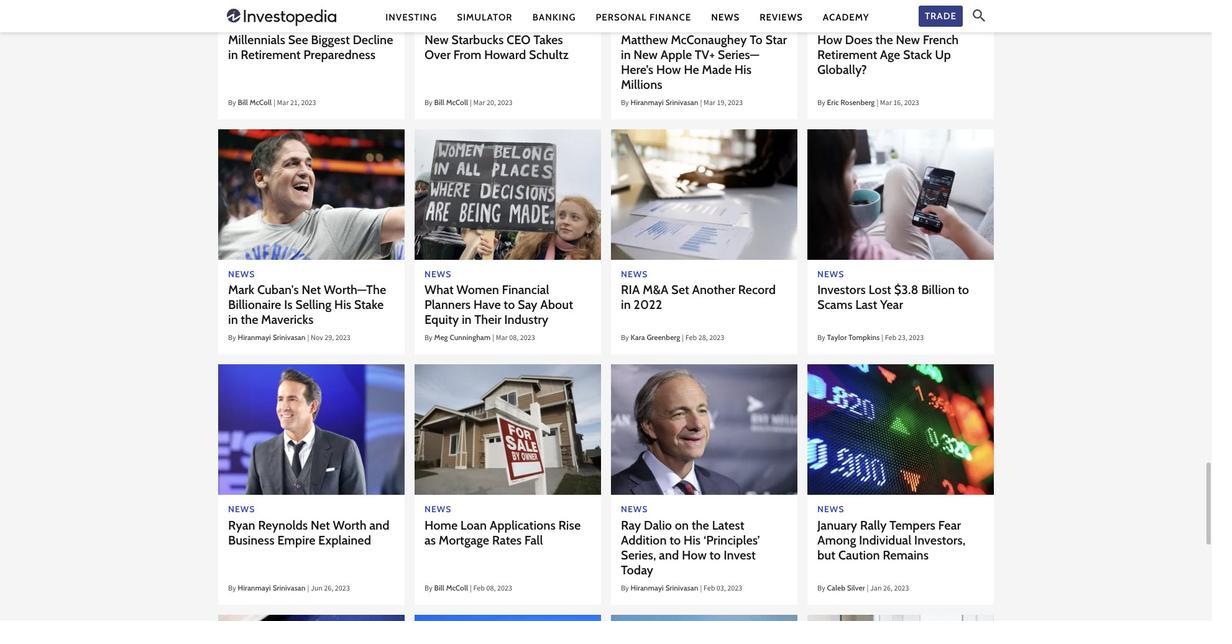 Task type: describe. For each thing, give the bounding box(es) containing it.
cuban's
[[257, 283, 299, 297]]

rates
[[492, 533, 522, 548]]

reynolds
[[258, 518, 308, 533]]

star
[[766, 32, 787, 47]]

planners
[[425, 297, 471, 312]]

hiranmayi inside ray dalio on the latest addition to his 'principles' series, and how to invest today by hiranmayi srinivasan feb 03, 2023
[[631, 583, 664, 592]]

mar for millennials see biggest decline in retirement preparedness
[[277, 98, 289, 109]]

mccoll for mortgage
[[446, 583, 468, 592]]

january rally tempers fear among individual investors, but caution remains
[[818, 518, 966, 563]]

to inside 'investors lost $3.8 billion to scams last year'
[[958, 283, 969, 297]]

ryan reynolds image
[[218, 365, 405, 495]]

asian man ringing a ring video doorbell image
[[808, 615, 994, 621]]

greenberg
[[647, 333, 680, 342]]

2023 right 21, on the left top of page
[[301, 98, 316, 109]]

by hiranmayi srinivasan jun 26, 2023
[[228, 583, 350, 595]]

biggest
[[311, 32, 350, 47]]

reviews
[[760, 12, 803, 23]]

mccoll for from
[[446, 98, 468, 107]]

by inside 'matthew mcconaughey to star in new apple tv+ series— here's how he made his millions by hiranmayi srinivasan mar 19, 2023'
[[621, 98, 629, 109]]

nov
[[311, 333, 323, 345]]

president of france emmanuel macron speaks at the 2023 munich security conference (msc) on february 17, 2023 in munich, germany. image
[[808, 0, 994, 10]]

investopedia homepage image
[[227, 7, 336, 27]]

by inside mark cuban's net worth—the billionaire is selling his stake in the mavericks by hiranmayi srinivasan nov 29, 2023
[[228, 333, 236, 345]]

howard
[[484, 47, 526, 62]]

in inside millennials see biggest decline in retirement preparedness
[[228, 47, 238, 62]]

stack
[[903, 47, 933, 62]]

ray
[[621, 518, 641, 533]]

photo of mark cuban image
[[218, 129, 405, 260]]

to right the addition
[[670, 533, 681, 548]]

investing
[[386, 12, 437, 23]]

mccoll for retirement
[[250, 98, 272, 107]]

lost
[[869, 283, 892, 297]]

news link
[[711, 11, 740, 24]]

2023 right the jan on the bottom of the page
[[894, 583, 909, 595]]

business
[[228, 533, 275, 548]]

20,
[[487, 98, 496, 109]]

starbucks
[[452, 32, 504, 47]]

03,
[[717, 583, 726, 595]]

woman typing on a computer image
[[611, 129, 798, 260]]

another
[[692, 283, 736, 297]]

worth
[[333, 518, 367, 533]]

january
[[818, 518, 858, 533]]

trade link
[[919, 5, 963, 27]]

search image
[[973, 9, 986, 22]]

hiranmayi inside 'matthew mcconaughey to star in new apple tv+ series— here's how he made his millions by hiranmayi srinivasan mar 19, 2023'
[[631, 98, 664, 107]]

say
[[518, 297, 538, 312]]

as
[[425, 533, 436, 548]]

applications
[[490, 518, 556, 533]]

age
[[880, 47, 901, 62]]

stake
[[354, 297, 384, 312]]

new starbucks ceo takes over from howard schultz
[[425, 32, 569, 62]]

by inside "what women financial planners have to say about equity in their industry by meg cunningham mar 08, 2023"
[[425, 333, 433, 345]]

banking
[[533, 12, 576, 23]]

last
[[856, 297, 878, 312]]

how inside how does the new french retirement age stack up globally?
[[818, 32, 843, 47]]

ria m&a set another record in 2022
[[621, 283, 776, 312]]

bill for in
[[238, 98, 248, 107]]

in inside "what women financial planners have to say about equity in their industry by meg cunningham mar 08, 2023"
[[462, 312, 472, 327]]

industry
[[504, 312, 549, 327]]

matthew
[[621, 32, 668, 47]]

28,
[[699, 333, 708, 345]]

26, for empire
[[324, 583, 334, 595]]

what
[[425, 283, 454, 297]]

is
[[284, 297, 293, 312]]

financial
[[502, 283, 549, 297]]

selling
[[296, 297, 332, 312]]

by taylor tompkins feb 23, 2023
[[818, 333, 924, 345]]

feb for last
[[885, 333, 897, 345]]

by kara greenberg feb 28, 2023
[[621, 333, 725, 345]]

ria
[[621, 283, 640, 297]]

srinivasan inside 'matthew mcconaughey to star in new apple tv+ series— here's how he made his millions by hiranmayi srinivasan mar 19, 2023'
[[666, 98, 699, 107]]

home
[[425, 518, 458, 533]]

dalio
[[644, 518, 672, 533]]

series,
[[621, 548, 656, 563]]

equity
[[425, 312, 459, 327]]

latest
[[712, 518, 745, 533]]

ryan reynolds net worth and business empire explained
[[228, 518, 390, 548]]

the international women's day facts you should know image
[[415, 129, 601, 260]]

among
[[818, 533, 857, 548]]

feb inside ray dalio on the latest addition to his 'principles' series, and how to invest today by hiranmayi srinivasan feb 03, 2023
[[704, 583, 715, 595]]

how inside 'matthew mcconaughey to star in new apple tv+ series— here's how he made his millions by hiranmayi srinivasan mar 19, 2023'
[[656, 62, 681, 77]]

1 vertical spatial 08,
[[487, 583, 496, 595]]

mavericks
[[261, 312, 314, 327]]

mcconaughey
[[671, 32, 747, 47]]

personal finance
[[596, 12, 692, 23]]

retirement for how
[[818, 47, 878, 62]]

by bill mccoll mar 20, 2023
[[425, 98, 513, 109]]

elon musk shrugging while giving two thumbs up on a red carpet. image
[[218, 615, 405, 621]]

19,
[[717, 98, 727, 109]]

ryan
[[228, 518, 255, 533]]

mar for how does the new french retirement age stack up globally?
[[880, 98, 892, 109]]

2023 up the southwest airlines boeing 737 max-8 on an airport tarmac image
[[497, 583, 512, 595]]

his inside 'matthew mcconaughey to star in new apple tv+ series— here's how he made his millions by hiranmayi srinivasan mar 19, 2023'
[[735, 62, 752, 77]]

does
[[845, 32, 873, 47]]

2023 right 16,
[[905, 98, 920, 109]]

tv+
[[695, 47, 715, 62]]

29,
[[325, 333, 334, 345]]

academy link
[[823, 11, 870, 24]]

bill for as
[[434, 583, 445, 592]]

21,
[[290, 98, 300, 109]]

ceo
[[507, 32, 531, 47]]

new inside new starbucks ceo takes over from howard schultz
[[425, 32, 449, 47]]

invest
[[724, 548, 756, 563]]

made
[[702, 62, 732, 77]]

billion
[[922, 283, 955, 297]]

reviews link
[[760, 11, 803, 24]]

2023 right 28,
[[710, 333, 725, 345]]

mar inside 'matthew mcconaughey to star in new apple tv+ series— here's how he made his millions by hiranmayi srinivasan mar 19, 2023'
[[704, 98, 716, 109]]

srinivasan inside ray dalio on the latest addition to his 'principles' series, and how to invest today by hiranmayi srinivasan feb 03, 2023
[[666, 583, 699, 592]]

empire
[[277, 533, 316, 548]]

their
[[475, 312, 502, 327]]

up
[[935, 47, 951, 62]]



Task type: vqa. For each thing, say whether or not it's contained in the screenshot.
selling
yes



Task type: locate. For each thing, give the bounding box(es) containing it.
over
[[425, 47, 451, 62]]

personal finance link
[[596, 11, 692, 24]]

mccoll inside by bill mccoll mar 20, 2023
[[446, 98, 468, 107]]

net inside ryan reynolds net worth and business empire explained
[[311, 518, 330, 533]]

retirement down "academy" link
[[818, 47, 878, 62]]

tompkins
[[849, 333, 880, 342]]

in up millions
[[621, 47, 631, 62]]

0 horizontal spatial 08,
[[487, 583, 496, 595]]

feb left 28,
[[686, 333, 697, 345]]

1 horizontal spatial his
[[684, 533, 701, 548]]

to right billion on the top of the page
[[958, 283, 969, 297]]

2 vertical spatial his
[[684, 533, 701, 548]]

0 vertical spatial the
[[876, 32, 893, 47]]

0 horizontal spatial his
[[334, 297, 351, 312]]

ray dalio on the latest addition to his 'principles' series, and how to invest today by hiranmayi srinivasan feb 03, 2023
[[621, 518, 760, 595]]

srinivasan
[[666, 98, 699, 107], [273, 333, 306, 342], [273, 583, 306, 592], [666, 583, 699, 592]]

feb for 2022
[[686, 333, 697, 345]]

his inside ray dalio on the latest addition to his 'principles' series, and how to invest today by hiranmayi srinivasan feb 03, 2023
[[684, 533, 701, 548]]

2023 right 03,
[[728, 583, 743, 595]]

the right on at right
[[692, 518, 709, 533]]

$3.8
[[894, 283, 919, 297]]

2023 inside mark cuban's net worth—the billionaire is selling his stake in the mavericks by hiranmayi srinivasan nov 29, 2023
[[336, 333, 351, 345]]

french
[[923, 32, 959, 47]]

'principles'
[[704, 533, 760, 548]]

hiranmayi inside mark cuban's net worth—the billionaire is selling his stake in the mavericks by hiranmayi srinivasan nov 29, 2023
[[238, 333, 271, 342]]

in inside ria m&a set another record in 2022
[[621, 297, 631, 312]]

feb left 23,
[[885, 333, 897, 345]]

hiranmayi down business
[[238, 583, 271, 592]]

2023 right "jun"
[[335, 583, 350, 595]]

bill down as at the left bottom of page
[[434, 583, 445, 592]]

academy
[[823, 12, 870, 23]]

hiranmayi down today
[[631, 583, 664, 592]]

decline
[[353, 32, 393, 47]]

the down mark
[[241, 312, 258, 327]]

simulator link
[[457, 11, 513, 24]]

bill
[[238, 98, 248, 107], [434, 98, 445, 107], [434, 583, 445, 592]]

his left stake
[[334, 297, 351, 312]]

mar inside "what women financial planners have to say about equity in their industry by meg cunningham mar 08, 2023"
[[496, 333, 508, 345]]

trade
[[925, 10, 957, 22]]

0 horizontal spatial new
[[425, 32, 449, 47]]

his for ray dalio on the latest addition to his 'principles' series, and how to invest today
[[684, 533, 701, 548]]

in down mark
[[228, 312, 238, 327]]

mar left 21, on the left top of page
[[277, 98, 289, 109]]

in left the 2022
[[621, 297, 631, 312]]

fall
[[525, 533, 543, 548]]

preparedness
[[304, 47, 376, 62]]

simulator
[[457, 12, 513, 23]]

jan
[[871, 583, 882, 595]]

1 horizontal spatial the
[[692, 518, 709, 533]]

loan
[[461, 518, 487, 533]]

worth—the
[[324, 283, 386, 297]]

1 horizontal spatial how
[[682, 548, 707, 563]]

set
[[672, 283, 690, 297]]

2023 right 23,
[[909, 333, 924, 345]]

2023 right 20,
[[498, 98, 513, 109]]

26, right the jan on the bottom of the page
[[884, 583, 893, 595]]

new inside 'matthew mcconaughey to star in new apple tv+ series— here's how he made his millions by hiranmayi srinivasan mar 19, 2023'
[[634, 47, 658, 62]]

1 vertical spatial net
[[311, 518, 330, 533]]

to
[[750, 32, 763, 47]]

bill inside by bill mccoll mar 20, 2023
[[434, 98, 445, 107]]

about
[[540, 297, 573, 312]]

new left french
[[896, 32, 920, 47]]

2023 right '29,'
[[336, 333, 351, 345]]

srinivasan inside by hiranmayi srinivasan jun 26, 2023
[[273, 583, 306, 592]]

banking link
[[533, 11, 576, 24]]

in inside 'matthew mcconaughey to star in new apple tv+ series— here's how he made his millions by hiranmayi srinivasan mar 19, 2023'
[[621, 47, 631, 62]]

mar
[[277, 98, 289, 109], [474, 98, 485, 109], [704, 98, 716, 109], [880, 98, 892, 109], [496, 333, 508, 345]]

08, up the southwest airlines boeing 737 max-8 on an airport tarmac image
[[487, 583, 496, 595]]

rise
[[559, 518, 581, 533]]

srinivasan left "jun"
[[273, 583, 306, 592]]

home for sale image
[[415, 365, 601, 495]]

southwest airlines image
[[611, 615, 798, 621]]

his inside mark cuban's net worth—the billionaire is selling his stake in the mavericks by hiranmayi srinivasan nov 29, 2023
[[334, 297, 351, 312]]

scams
[[818, 297, 853, 312]]

and inside ray dalio on the latest addition to his 'principles' series, and how to invest today by hiranmayi srinivasan feb 03, 2023
[[659, 548, 679, 563]]

personal
[[596, 12, 647, 23]]

rally
[[860, 518, 887, 533]]

the inside mark cuban's net worth—the billionaire is selling his stake in the mavericks by hiranmayi srinivasan nov 29, 2023
[[241, 312, 258, 327]]

and right series, on the bottom
[[659, 548, 679, 563]]

his right made on the top of the page
[[735, 62, 752, 77]]

feb up the southwest airlines boeing 737 max-8 on an airport tarmac image
[[474, 583, 485, 595]]

news
[[711, 12, 740, 23]]

2 horizontal spatial how
[[818, 32, 843, 47]]

mccoll left 21, on the left top of page
[[250, 98, 272, 107]]

1 retirement from the left
[[241, 47, 301, 62]]

caleb
[[827, 583, 846, 592]]

1 horizontal spatial 08,
[[509, 333, 519, 345]]

1 horizontal spatial 26,
[[884, 583, 893, 595]]

on
[[675, 518, 689, 533]]

bill inside by bill mccoll mar 21, 2023
[[238, 98, 248, 107]]

1 horizontal spatial and
[[659, 548, 679, 563]]

2 vertical spatial the
[[692, 518, 709, 533]]

how inside ray dalio on the latest addition to his 'principles' series, and how to invest today by hiranmayi srinivasan feb 03, 2023
[[682, 548, 707, 563]]

bill inside "by bill mccoll feb 08, 2023"
[[434, 583, 445, 592]]

women
[[457, 283, 499, 297]]

to inside "what women financial planners have to say about equity in their industry by meg cunningham mar 08, 2023"
[[504, 297, 515, 312]]

srinivasan down he
[[666, 98, 699, 107]]

investors,
[[915, 533, 966, 548]]

fear
[[939, 518, 961, 533]]

net inside mark cuban's net worth—the billionaire is selling his stake in the mavericks by hiranmayi srinivasan nov 29, 2023
[[302, 283, 321, 297]]

finance
[[650, 12, 692, 23]]

new up millions
[[634, 47, 658, 62]]

meg
[[434, 333, 448, 342]]

the
[[876, 32, 893, 47], [241, 312, 258, 327], [692, 518, 709, 533]]

1 horizontal spatial new
[[634, 47, 658, 62]]

0 vertical spatial 08,
[[509, 333, 519, 345]]

retirement inside millennials see biggest decline in retirement preparedness
[[241, 47, 301, 62]]

0 vertical spatial his
[[735, 62, 752, 77]]

and inside ryan reynolds net worth and business empire explained
[[369, 518, 390, 533]]

2 vertical spatial how
[[682, 548, 707, 563]]

addition
[[621, 533, 667, 548]]

jun
[[311, 583, 323, 595]]

the inside ray dalio on the latest addition to his 'principles' series, and how to invest today by hiranmayi srinivasan feb 03, 2023
[[692, 518, 709, 533]]

in up cunningham
[[462, 312, 472, 327]]

by inside ray dalio on the latest addition to his 'principles' series, and how to invest today by hiranmayi srinivasan feb 03, 2023
[[621, 583, 629, 595]]

2 horizontal spatial the
[[876, 32, 893, 47]]

2 26, from the left
[[884, 583, 893, 595]]

by bill mccoll feb 08, 2023
[[425, 583, 512, 595]]

his right 'dalio'
[[684, 533, 701, 548]]

26, for investors,
[[884, 583, 893, 595]]

2022
[[634, 297, 662, 312]]

bill left 21, on the left top of page
[[238, 98, 248, 107]]

how down on at right
[[682, 548, 707, 563]]

the right does
[[876, 32, 893, 47]]

millennials
[[228, 32, 285, 47]]

0 horizontal spatial and
[[369, 518, 390, 533]]

mar left 19, at the right top of the page
[[704, 98, 716, 109]]

fidelity image
[[218, 0, 405, 10]]

1 vertical spatial how
[[656, 62, 681, 77]]

mark
[[228, 283, 255, 297]]

26, right "jun"
[[324, 583, 334, 595]]

0 horizontal spatial retirement
[[241, 47, 301, 62]]

by caleb silver jan 26, 2023
[[818, 583, 909, 595]]

mar for new starbucks ceo takes over from howard schultz
[[474, 98, 485, 109]]

to left the say
[[504, 297, 515, 312]]

08,
[[509, 333, 519, 345], [487, 583, 496, 595]]

by eric rosenberg mar 16, 2023
[[818, 98, 920, 109]]

stock market charts image
[[808, 365, 994, 495]]

to
[[958, 283, 969, 297], [504, 297, 515, 312], [670, 533, 681, 548], [710, 548, 721, 563]]

bill down the over
[[434, 98, 445, 107]]

2023 right 19, at the right top of the page
[[728, 98, 743, 109]]

hiranmayi
[[631, 98, 664, 107], [238, 333, 271, 342], [238, 583, 271, 592], [631, 583, 664, 592]]

mark cuban's net worth—the billionaire is selling his stake in the mavericks by hiranmayi srinivasan nov 29, 2023
[[228, 283, 386, 345]]

millennials see biggest decline in retirement preparedness
[[228, 32, 393, 62]]

srinivasan down mavericks
[[273, 333, 306, 342]]

from
[[454, 47, 482, 62]]

record
[[738, 283, 776, 297]]

retirement inside how does the new french retirement age stack up globally?
[[818, 47, 878, 62]]

net left worth at the bottom left of the page
[[311, 518, 330, 533]]

2023 inside "what women financial planners have to say about equity in their industry by meg cunningham mar 08, 2023"
[[520, 333, 535, 345]]

2023 inside 'matthew mcconaughey to star in new apple tv+ series— here's how he made his millions by hiranmayi srinivasan mar 19, 2023'
[[728, 98, 743, 109]]

silver
[[847, 583, 865, 592]]

mccoll down mortgage
[[446, 583, 468, 592]]

new down investing link
[[425, 32, 449, 47]]

2 retirement from the left
[[818, 47, 878, 62]]

in inside mark cuban's net worth—the billionaire is selling his stake in the mavericks by hiranmayi srinivasan nov 29, 2023
[[228, 312, 238, 327]]

2023 inside ray dalio on the latest addition to his 'principles' series, and how to invest today by hiranmayi srinivasan feb 03, 2023
[[728, 583, 743, 595]]

srinivasan inside mark cuban's net worth—the billionaire is selling his stake in the mavericks by hiranmayi srinivasan nov 29, 2023
[[273, 333, 306, 342]]

the inside how does the new french retirement age stack up globally?
[[876, 32, 893, 47]]

0 vertical spatial and
[[369, 518, 390, 533]]

mar down their
[[496, 333, 508, 345]]

mortgage
[[439, 533, 489, 548]]

net
[[302, 283, 321, 297], [311, 518, 330, 533]]

in down investopedia homepage image
[[228, 47, 238, 62]]

0 horizontal spatial the
[[241, 312, 258, 327]]

see
[[288, 32, 308, 47]]

bill for over
[[434, 98, 445, 107]]

1 26, from the left
[[324, 583, 334, 595]]

schultz
[[529, 47, 569, 62]]

mar left 20,
[[474, 98, 485, 109]]

how down "academy" link
[[818, 32, 843, 47]]

08, down industry
[[509, 333, 519, 345]]

tempers
[[890, 518, 936, 533]]

retirement down investopedia homepage image
[[241, 47, 301, 62]]

series—
[[718, 47, 760, 62]]

in
[[228, 47, 238, 62], [621, 47, 631, 62], [621, 297, 631, 312], [228, 312, 238, 327], [462, 312, 472, 327]]

retirement for millennials
[[241, 47, 301, 62]]

here's
[[621, 62, 654, 77]]

how left he
[[656, 62, 681, 77]]

1 vertical spatial and
[[659, 548, 679, 563]]

cunningham
[[450, 333, 491, 342]]

1 horizontal spatial retirement
[[818, 47, 878, 62]]

0 horizontal spatial 26,
[[324, 583, 334, 595]]

year
[[880, 297, 903, 312]]

mccoll inside by bill mccoll mar 21, 2023
[[250, 98, 272, 107]]

2 horizontal spatial new
[[896, 32, 920, 47]]

1 vertical spatial the
[[241, 312, 258, 327]]

his for mark cuban's net worth—the billionaire is selling his stake in the mavericks
[[334, 297, 351, 312]]

net for empire
[[311, 518, 330, 533]]

2 horizontal spatial his
[[735, 62, 752, 77]]

srinivasan up southwest airlines image on the right of page
[[666, 583, 699, 592]]

and right worth at the bottom left of the page
[[369, 518, 390, 533]]

feb left 03,
[[704, 583, 715, 595]]

new inside how does the new french retirement age stack up globally?
[[896, 32, 920, 47]]

today
[[621, 563, 654, 578]]

what women financial planners have to say about equity in their industry by meg cunningham mar 08, 2023
[[425, 283, 573, 345]]

mccoll inside "by bill mccoll feb 08, 2023"
[[446, 583, 468, 592]]

0 vertical spatial how
[[818, 32, 843, 47]]

2023 down industry
[[520, 333, 535, 345]]

woman invest online stocks trading on mobile platform app image
[[808, 129, 994, 260]]

hiranmayi inside by hiranmayi srinivasan jun 26, 2023
[[238, 583, 271, 592]]

mar left 16,
[[880, 98, 892, 109]]

0 vertical spatial net
[[302, 283, 321, 297]]

16,
[[894, 98, 903, 109]]

0 horizontal spatial how
[[656, 62, 681, 77]]

millions
[[621, 77, 663, 92]]

hiranmayi down millions
[[631, 98, 664, 107]]

to left invest on the right of page
[[710, 548, 721, 563]]

net right is
[[302, 283, 321, 297]]

ray dalio image
[[611, 365, 798, 495]]

1 vertical spatial his
[[334, 297, 351, 312]]

southwest airlines boeing 737 max-8 on an airport tarmac image
[[415, 615, 601, 621]]

feb for rates
[[474, 583, 485, 595]]

matthew mcconaughey to star in new apple tv+ series— here's how he made his millions by hiranmayi srinivasan mar 19, 2023
[[621, 32, 787, 109]]

hiranmayi down billionaire
[[238, 333, 271, 342]]

apple
[[661, 47, 692, 62]]

net for selling
[[302, 283, 321, 297]]

and
[[369, 518, 390, 533], [659, 548, 679, 563]]

08, inside "what women financial planners have to say about equity in their industry by meg cunningham mar 08, 2023"
[[509, 333, 519, 345]]

mccoll left 20,
[[446, 98, 468, 107]]



